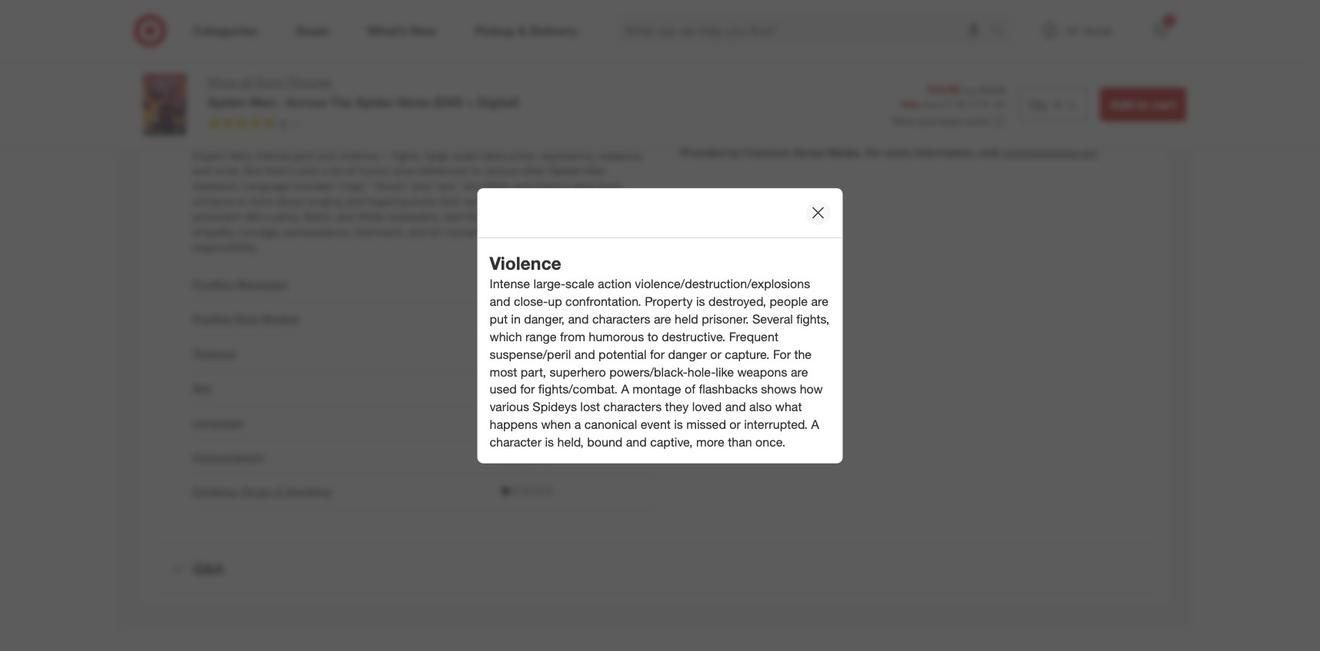 Task type: vqa. For each thing, say whether or not it's contained in the screenshot.
Shop on the left top of the page
yes



Task type: locate. For each thing, give the bounding box(es) containing it.
1 vertical spatial more
[[249, 195, 274, 208]]

0 vertical spatial also
[[300, 164, 319, 177]]

matter?
[[739, 115, 777, 128]]

is
[[505, 57, 513, 70], [721, 100, 729, 113], [238, 195, 246, 208], [696, 294, 705, 309], [674, 417, 683, 432], [545, 435, 554, 450]]

2 vertical spatial more
[[696, 435, 725, 450]]

a
[[781, 32, 787, 45], [1050, 66, 1056, 79], [508, 72, 514, 85], [291, 118, 297, 131], [499, 134, 505, 147], [322, 164, 328, 177], [575, 417, 581, 432]]

the up year
[[516, 57, 531, 70]]

violence/destruction/explosions
[[635, 276, 810, 292]]

characters up humorous
[[592, 312, 651, 327]]

scale inside what parents need to know parents need to know that spider-man: across the spider-verse is the highly anticipated sequel to 2018's excellent spider-man: into the spider-verse. more than a year after the events of the first film, both miles morales (voiced by shameik moore) and gwen stacy (hailee steinfeld) -- who are co-main characters this time around -- are dealing with threats in their parts of the spider-verse. when a "villain of the week" decides to strengthen his power, gwen and an elite team of spideys try to step in, and miles unintentionally causes a multi-verse catastrophe. expect fairly intense peril and violence -- fights, large-scale destruction, explosions, weapons, and more. but there's also a lot of humor, plus references to various other spider-man iterations. language includes "crap," "shoot," and "ass," and miles and gwen's slow-burn romance is more about longing and lingering looks than action. the diverse cast includes prominent afro-latino, black, and white characters, and the movie's messages focus on empathy, courage, perseverance, teamwork, and (of course!) the nature of power and responsibility.
[[453, 149, 478, 162]]

1 horizontal spatial by
[[729, 146, 741, 159]]

1 horizontal spatial when
[[852, 17, 878, 30]]

the down "sequel"
[[631, 72, 647, 85]]

gwen down 'canon'
[[799, 51, 827, 64]]

and right in,
[[340, 134, 358, 147]]

$15.00 reg $16.99 sale save $ 1.99 ( 12 % off )
[[901, 83, 1006, 110]]

2018's
[[205, 72, 237, 85]]

miles up main
[[261, 87, 287, 100]]

to inside violence intense large-scale action violence/destruction/explosions and close-up confrontation. property is destroyed, people are put in danger, and characters are held prisoner. several fights, which range from humorous to destructive. frequent suspense/peril and potential for danger or capture. for the most part, superhero powers/black-hole-like weapons are used for fights/combat. a montage of flashbacks shows how various spideys lost characters they loved and also what happens when a canonical event is missed or interrupted. a character is held, bound and captive, more than once.
[[648, 329, 658, 344]]

0 horizontal spatial know
[[272, 57, 298, 70]]

when purchased online
[[892, 115, 989, 127]]

in inside what parents need to know parents need to know that spider-man: across the spider-verse is the highly anticipated sequel to 2018's excellent spider-man: into the spider-verse. more than a year after the events of the first film, both miles morales (voiced by shameik moore) and gwen stacy (hailee steinfeld) -- who are co-main characters this time around -- are dealing with threats in their parts of the spider-verse. when a "villain of the week" decides to strengthen his power, gwen and an elite team of spideys try to step in, and miles unintentionally causes a multi-verse catastrophe. expect fairly intense peril and violence -- fights, large-scale destruction, explosions, weapons, and more. but there's also a lot of humor, plus references to various other spider-man iterations. language includes "crap," "shoot," and "ass," and miles and gwen's slow-burn romance is more about longing and lingering looks than action. the diverse cast includes prominent afro-latino, black, and white characters, and the movie's messages focus on empathy, courage, perseverance, teamwork, and (of course!) the nature of power and responsibility.
[[538, 103, 547, 116]]

parents
[[233, 32, 286, 50]]

0 horizontal spatial scale
[[453, 149, 478, 162]]

prefer
[[846, 66, 875, 79]]

in left save at the top of page
[[907, 100, 915, 113]]

1 horizontal spatial the
[[499, 195, 517, 208]]

and down longing
[[336, 210, 354, 223]]

interrupted.
[[744, 417, 808, 432]]

this down "(voiced"
[[331, 103, 348, 116]]

do up miles?
[[1103, 17, 1117, 30]]

1 vertical spatial need
[[233, 57, 257, 70]]

explosions,
[[541, 149, 595, 162]]

2 think from the left
[[1082, 51, 1106, 64]]

1 horizontal spatial need
[[290, 32, 324, 50]]

0 vertical spatial spideys
[[232, 134, 271, 147]]

and down other
[[513, 180, 531, 193]]

0 vertical spatial various
[[484, 164, 518, 177]]

shows
[[761, 382, 797, 397]]

0 vertical spatial language
[[242, 180, 290, 193]]

1 vertical spatial also
[[749, 399, 772, 415]]

1 horizontal spatial more
[[696, 435, 725, 450]]

are down property
[[654, 312, 671, 327]]

0 horizontal spatial verse.
[[228, 118, 257, 131]]

this inside discuss the concept of "canon" when it comes to comics and pop-culture fandoms. do you consider yourself a canon purist like miguel, or are you open to new storylines like miles? what do you think of gwen stacy's larger role in this installment? where do you think gwen and miles are headed? do you prefer them as friends, or do you hope for a romantic relationship? how is miles' cultural background explored in the sequel? why do representation and diversity matter?
[[931, 51, 948, 64]]

1 horizontal spatial think
[[1082, 51, 1106, 64]]

used
[[490, 382, 517, 397]]

by up time at left
[[369, 87, 381, 100]]

to up pictures
[[328, 32, 342, 50]]

when left "it"
[[852, 17, 878, 30]]

this inside what parents need to know parents need to know that spider-man: across the spider-verse is the highly anticipated sequel to 2018's excellent spider-man: into the spider-verse. more than a year after the events of the first film, both miles morales (voiced by shameik moore) and gwen stacy (hailee steinfeld) -- who are co-main characters this time around -- are dealing with threats in their parts of the spider-verse. when a "villain of the week" decides to strengthen his power, gwen and an elite team of spideys try to step in, and miles unintentionally causes a multi-verse catastrophe. expect fairly intense peril and violence -- fights, large-scale destruction, explosions, weapons, and more. but there's also a lot of humor, plus references to various other spider-man iterations. language includes "crap," "shoot," and "ass," and miles and gwen's slow-burn romance is more about longing and lingering looks than action. the diverse cast includes prominent afro-latino, black, and white characters, and the movie's messages focus on empathy, courage, perseverance, teamwork, and (of course!) the nature of power and responsibility.
[[331, 103, 348, 116]]

in up power,
[[538, 103, 547, 116]]

0 horizontal spatial when
[[260, 118, 288, 131]]

are down comics
[[923, 32, 938, 45]]

more
[[885, 146, 912, 159], [249, 195, 274, 208], [696, 435, 725, 450]]

first
[[193, 87, 211, 100]]

0 horizontal spatial for
[[773, 347, 791, 362]]

spider- up more
[[440, 57, 475, 70]]

the down action.
[[465, 210, 481, 223]]

violence for violence intense large-scale action violence/destruction/explosions and close-up confrontation. property is destroyed, people are put in danger, and characters are held prisoner. several fights, which range from humorous to destructive. frequent suspense/peril and potential for danger or capture. for the most part, superhero powers/black-hole-like weapons are used for fights/combat. a montage of flashbacks shows how various spideys lost characters they loved and also what happens when a canonical event is missed or interrupted. a character is held, bound and captive, more than once.
[[490, 252, 562, 273]]

1 vertical spatial fights,
[[797, 312, 830, 327]]

what inside what parents need to know parents need to know that spider-man: across the spider-verse is the highly anticipated sequel to 2018's excellent spider-man: into the spider-verse. more than a year after the events of the first film, both miles morales (voiced by shameik moore) and gwen stacy (hailee steinfeld) -- who are co-main characters this time around -- are dealing with threats in their parts of the spider-verse. when a "villain of the week" decides to strengthen his power, gwen and an elite team of spideys try to step in, and miles unintentionally causes a multi-verse catastrophe. expect fairly intense peril and violence -- fights, large-scale destruction, explosions, weapons, and more. but there's also a lot of humor, plus references to various other spider-man iterations. language includes "crap," "shoot," and "ass," and miles and gwen's slow-burn romance is more about longing and lingering looks than action. the diverse cast includes prominent afro-latino, black, and white characters, and the movie's messages focus on empathy, courage, perseverance, teamwork, and (of course!) the nature of power and responsibility.
[[193, 32, 229, 50]]

1 vertical spatial than
[[440, 195, 461, 208]]

also
[[300, 164, 319, 177], [749, 399, 772, 415]]

1 vertical spatial language
[[193, 417, 244, 430]]

positive inside button
[[193, 313, 233, 326]]

anticipated
[[566, 57, 619, 70]]

0 vertical spatial what
[[193, 32, 229, 50]]

1 vertical spatial spideys
[[533, 399, 577, 415]]

put
[[490, 312, 508, 327]]

fairly
[[230, 149, 252, 162]]

0 vertical spatial a
[[621, 382, 629, 397]]

their
[[550, 103, 571, 116]]

language up consumerism on the bottom left of page
[[193, 417, 244, 430]]

gwen
[[799, 51, 827, 64], [1109, 51, 1137, 64], [487, 87, 515, 100], [558, 118, 586, 131]]

are up decides
[[423, 103, 438, 116]]

to inside button
[[1137, 97, 1149, 112]]

bound
[[587, 435, 623, 450]]

also up interrupted. at the right of page
[[749, 399, 772, 415]]

know up into
[[346, 32, 384, 50]]

how
[[696, 100, 718, 113]]

2 link
[[1144, 14, 1178, 48]]

1 vertical spatial scale
[[566, 276, 594, 292]]

add
[[1110, 97, 1134, 112]]

this
[[931, 51, 948, 64], [331, 103, 348, 116]]

positive inside button
[[193, 278, 233, 291]]

what down consider at top
[[696, 51, 721, 64]]

1 vertical spatial when
[[541, 417, 571, 432]]

violence intense large-scale action violence/destruction/explosions and close-up confrontation. property is destroyed, people are put in danger, and characters are held prisoner. several fights, which range from humorous to destructive. frequent suspense/peril and potential for danger or capture. for the most part, superhero powers/black-hole-like weapons are used for fights/combat. a montage of flashbacks shows how various spideys lost characters they loved and also what happens when a canonical event is missed or interrupted. a character is held, bound and captive, more than once.
[[490, 252, 830, 450]]

for inside violence intense large-scale action violence/destruction/explosions and close-up confrontation. property is destroyed, people are put in danger, and characters are held prisoner. several fights, which range from humorous to destructive. frequent suspense/peril and potential for danger or capture. for the most part, superhero powers/black-hole-like weapons are used for fights/combat. a montage of flashbacks shows how various spideys lost characters they loved and also what happens when a canonical event is missed or interrupted. a character is held, bound and captive, more than once.
[[773, 347, 791, 362]]

1 horizontal spatial also
[[749, 399, 772, 415]]

of up 'canon'
[[798, 17, 807, 30]]

2 horizontal spatial for
[[1034, 66, 1047, 79]]

sale
[[901, 99, 920, 110]]

discuss
[[696, 17, 734, 30]]

installment?
[[951, 51, 1009, 64]]

when inside discuss the concept of "canon" when it comes to comics and pop-culture fandoms. do you consider yourself a canon purist like miguel, or are you open to new storylines like miles? what do you think of gwen stacy's larger role in this installment? where do you think gwen and miles are headed? do you prefer them as friends, or do you hope for a romantic relationship? how is miles' cultural background explored in the sequel? why do representation and diversity matter?
[[852, 17, 878, 30]]

the up (hailee
[[566, 72, 581, 85]]

prisoner.
[[702, 312, 749, 327]]

violence inside violence intense large-scale action violence/destruction/explosions and close-up confrontation. property is destroyed, people are put in danger, and characters are held prisoner. several fights, which range from humorous to destructive. frequent suspense/peril and potential for danger or capture. for the most part, superhero powers/black-hole-like weapons are used for fights/combat. a montage of flashbacks shows how various spideys lost characters they loved and also what happens when a canonical event is missed or interrupted. a character is held, bound and captive, more than once.
[[490, 252, 562, 273]]

1 horizontal spatial what
[[696, 51, 721, 64]]

when down the sale
[[892, 115, 916, 127]]

characters up canonical
[[604, 399, 662, 415]]

0 vertical spatial violence
[[490, 252, 562, 273]]

2 positive from the top
[[193, 313, 233, 326]]

1 vertical spatial verse
[[398, 95, 430, 110]]

0 horizontal spatial large-
[[425, 149, 453, 162]]

miles?
[[1092, 32, 1124, 45]]

to
[[925, 17, 934, 30], [989, 32, 998, 45], [328, 32, 342, 50], [260, 57, 269, 70], [193, 72, 202, 85], [1137, 97, 1149, 112], [439, 118, 449, 131], [290, 134, 299, 147], [471, 164, 481, 177], [648, 329, 658, 344]]

think up romantic
[[1082, 51, 1106, 64]]

flashbacks
[[699, 382, 758, 397]]

0 horizontal spatial man:
[[322, 72, 346, 85]]

elite
[[625, 118, 645, 131]]

0 vertical spatial by
[[369, 87, 381, 100]]

various down destruction,
[[484, 164, 518, 177]]

a
[[621, 382, 629, 397], [811, 417, 819, 432]]

1 horizontal spatial verse
[[475, 57, 502, 70]]

0 vertical spatial verse.
[[424, 72, 453, 85]]

is inside discuss the concept of "canon" when it comes to comics and pop-culture fandoms. do you consider yourself a canon purist like miguel, or are you open to new storylines like miles? what do you think of gwen stacy's larger role in this installment? where do you think gwen and miles are headed? do you prefer them as friends, or do you hope for a romantic relationship? how is miles' cultural background explored in the sequel? why do representation and diversity matter?
[[721, 100, 729, 113]]

large- up up
[[534, 276, 566, 292]]

positive for positive role models
[[193, 313, 233, 326]]

0 vertical spatial the
[[330, 95, 352, 110]]

is up the diversity
[[721, 100, 729, 113]]

0 horizontal spatial across
[[286, 95, 327, 110]]

1 vertical spatial the
[[499, 195, 517, 208]]

team
[[193, 134, 217, 147]]

is left highly at the top of page
[[505, 57, 513, 70]]

positive down responsibility.
[[193, 278, 233, 291]]

1 vertical spatial violence
[[193, 347, 236, 360]]

than left once.
[[728, 435, 752, 450]]

0 horizontal spatial like
[[716, 364, 734, 380]]

1 vertical spatial positive
[[193, 313, 233, 326]]

various up happens
[[490, 399, 529, 415]]

focus
[[576, 210, 602, 223]]

1 think from the left
[[760, 51, 783, 64]]

other
[[521, 164, 546, 177]]

year
[[517, 72, 538, 85]]

spideys up fairly
[[232, 134, 271, 147]]

1 vertical spatial do
[[809, 66, 823, 79]]

1 horizontal spatial large-
[[534, 276, 566, 292]]

0 horizontal spatial think
[[760, 51, 783, 64]]

to right try
[[290, 134, 299, 147]]

includes down burn
[[581, 195, 621, 208]]

large- inside violence intense large-scale action violence/destruction/explosions and close-up confrontation. property is destroyed, people are put in danger, and characters are held prisoner. several fights, which range from humorous to destructive. frequent suspense/peril and potential for danger or capture. for the most part, superhero powers/black-hole-like weapons are used for fights/combat. a montage of flashbacks shows how various spideys lost characters they loved and also what happens when a canonical event is missed or interrupted. a character is held, bound and captive, more than once.
[[534, 276, 566, 292]]

in
[[919, 51, 928, 64], [907, 100, 915, 113], [538, 103, 547, 116], [511, 312, 521, 327]]

$15.00
[[928, 83, 960, 96]]

verse. up moore)
[[424, 72, 453, 85]]

1 vertical spatial various
[[490, 399, 529, 415]]

1 vertical spatial what
[[696, 51, 721, 64]]

action
[[598, 276, 632, 292]]

of down hole-
[[685, 382, 696, 397]]

2 vertical spatial for
[[520, 382, 535, 397]]

0 horizontal spatial spideys
[[232, 134, 271, 147]]

for down where at the right top of page
[[1034, 66, 1047, 79]]

1 vertical spatial large-
[[534, 276, 566, 292]]

includes
[[293, 180, 334, 193], [581, 195, 621, 208]]

What can we help you find? suggestions appear below search field
[[615, 14, 996, 48]]

you down comics
[[941, 32, 958, 45]]

violence
[[339, 149, 379, 162]]

destructive.
[[662, 329, 726, 344]]

0 horizontal spatial a
[[621, 382, 629, 397]]

by
[[369, 87, 381, 100], [729, 146, 741, 159]]

positive
[[193, 278, 233, 291], [193, 313, 233, 326]]

up
[[548, 294, 562, 309]]

0 horizontal spatial also
[[300, 164, 319, 177]]

1 vertical spatial across
[[286, 95, 327, 110]]

1 horizontal spatial do
[[1103, 17, 1117, 30]]

for down part,
[[520, 382, 535, 397]]

and down "crap," at the left top of the page
[[346, 195, 364, 208]]

violence for violence
[[193, 347, 236, 360]]

verse inside the shop all sony pictures spider-man : across the spider-verse (dvd + digital)
[[398, 95, 430, 110]]

positive left role
[[193, 313, 233, 326]]

to right add
[[1137, 97, 1149, 112]]

drinking, drugs & smoking
[[193, 486, 331, 499]]

gwen down miles?
[[1109, 51, 1137, 64]]

0 vertical spatial than
[[484, 72, 506, 85]]

0 vertical spatial man:
[[358, 57, 382, 70]]

verse. down co-
[[228, 118, 257, 131]]

positive for positive messages
[[193, 278, 233, 291]]

0 vertical spatial do
[[1103, 17, 1117, 30]]

1 horizontal spatial across
[[385, 57, 419, 70]]

when
[[892, 115, 916, 127], [260, 118, 288, 131]]

fights, inside violence intense large-scale action violence/destruction/explosions and close-up confrontation. property is destroyed, people are put in danger, and characters are held prisoner. several fights, which range from humorous to destructive. frequent suspense/peril and potential for danger or capture. for the most part, superhero powers/black-hole-like weapons are used for fights/combat. a montage of flashbacks shows how various spideys lost characters they loved and also what happens when a canonical event is missed or interrupted. a character is held, bound and captive, more than once.
[[797, 312, 830, 327]]

than up digital)
[[484, 72, 506, 85]]

loved
[[692, 399, 722, 415]]

the up how at the right of the page
[[794, 347, 812, 362]]

2 horizontal spatial than
[[728, 435, 752, 450]]

than inside violence intense large-scale action violence/destruction/explosions and close-up confrontation. property is destroyed, people are put in danger, and characters are held prisoner. several fights, which range from humorous to destructive. frequent suspense/peril and potential for danger or capture. for the most part, superhero powers/black-hole-like weapons are used for fights/combat. a montage of flashbacks shows how various spideys lost characters they loved and also what happens when a canonical event is missed or interrupted. a character is held, bound and captive, more than once.
[[728, 435, 752, 450]]

man
[[250, 95, 276, 110], [585, 164, 606, 177]]

1 horizontal spatial for
[[866, 146, 882, 159]]

1 vertical spatial verse.
[[228, 118, 257, 131]]

1 horizontal spatial fights,
[[797, 312, 830, 327]]

commonsense.org
[[1003, 146, 1098, 159]]

0 horizontal spatial when
[[541, 417, 571, 432]]

0 horizontal spatial includes
[[293, 180, 334, 193]]

violence up the sex
[[193, 347, 236, 360]]

you up romantic
[[1062, 51, 1079, 64]]

0 vertical spatial verse
[[475, 57, 502, 70]]

commonsense.org link
[[1000, 146, 1098, 159]]

new
[[1001, 32, 1021, 45]]

0 vertical spatial for
[[866, 146, 882, 159]]

miles up relationship?
[[717, 66, 743, 79]]

1 vertical spatial a
[[811, 417, 819, 432]]

more up afro-
[[249, 195, 274, 208]]

of up in,
[[334, 118, 344, 131]]

man: up "(voiced"
[[322, 72, 346, 85]]

miles down week"
[[361, 134, 387, 147]]

shop
[[208, 75, 237, 90]]

this up friends, on the right top of page
[[931, 51, 948, 64]]

-
[[632, 87, 636, 100], [636, 87, 640, 100], [412, 103, 416, 116], [416, 103, 420, 116], [382, 149, 386, 162], [386, 149, 390, 162]]

across down pictures
[[286, 95, 327, 110]]

afro-
[[245, 210, 269, 223]]

expect
[[193, 149, 227, 162]]

drinking,
[[193, 486, 239, 499]]

%
[[982, 99, 990, 110]]

most
[[490, 364, 517, 380]]

than down '"ass,"'
[[440, 195, 461, 208]]

range
[[526, 329, 557, 344]]

man left ":"
[[250, 95, 276, 110]]

0 vertical spatial across
[[385, 57, 419, 70]]

like down fandoms. at the right top of page
[[1073, 32, 1089, 45]]

verse inside what parents need to know parents need to know that spider-man: across the spider-verse is the highly anticipated sequel to 2018's excellent spider-man: into the spider-verse. more than a year after the events of the first film, both miles morales (voiced by shameik moore) and gwen stacy (hailee steinfeld) -- who are co-main characters this time around -- are dealing with threats in their parts of the spider-verse. when a "villain of the week" decides to strengthen his power, gwen and an elite team of spideys try to step in, and miles unintentionally causes a multi-verse catastrophe. expect fairly intense peril and violence -- fights, large-scale destruction, explosions, weapons, and more. but there's also a lot of humor, plus references to various other spider-man iterations. language includes "crap," "shoot," and "ass," and miles and gwen's slow-burn romance is more about longing and lingering looks than action. the diverse cast includes prominent afro-latino, black, and white characters, and the movie's messages focus on empathy, courage, perseverance, teamwork, and (of course!) the nature of power and responsibility.
[[475, 57, 502, 70]]

fights, up plus
[[393, 149, 422, 162]]

1 horizontal spatial spideys
[[533, 399, 577, 415]]

smoking
[[286, 486, 331, 499]]

verse.
[[424, 72, 453, 85], [228, 118, 257, 131]]

film,
[[214, 87, 233, 100]]

and up the from
[[568, 312, 589, 327]]

0 horizontal spatial verse
[[398, 95, 430, 110]]

a down powers/black-
[[621, 382, 629, 397]]

event
[[641, 417, 671, 432]]

0 horizontal spatial violence
[[193, 347, 236, 360]]

1 horizontal spatial know
[[346, 32, 384, 50]]

:
[[279, 95, 283, 110]]

captive,
[[650, 435, 693, 450]]

1 vertical spatial for
[[650, 347, 665, 362]]

0 vertical spatial when
[[852, 17, 878, 30]]

1 horizontal spatial man:
[[358, 57, 382, 70]]

think up 'headed?'
[[760, 51, 783, 64]]

a down how at the right of the page
[[811, 417, 819, 432]]

0 horizontal spatial the
[[330, 95, 352, 110]]

0 horizontal spatial by
[[369, 87, 381, 100]]

0 vertical spatial scale
[[453, 149, 478, 162]]

0 horizontal spatial what
[[193, 32, 229, 50]]

various inside what parents need to know parents need to know that spider-man: across the spider-verse is the highly anticipated sequel to 2018's excellent spider-man: into the spider-verse. more than a year after the events of the first film, both miles morales (voiced by shameik moore) and gwen stacy (hailee steinfeld) -- who are co-main characters this time around -- are dealing with threats in their parts of the spider-verse. when a "villain of the week" decides to strengthen his power, gwen and an elite team of spideys try to step in, and miles unintentionally causes a multi-verse catastrophe. expect fairly intense peril and violence -- fights, large-scale destruction, explosions, weapons, and more. but there's also a lot of humor, plus references to various other spider-man iterations. language includes "crap," "shoot," and "ass," and miles and gwen's slow-burn romance is more about longing and lingering looks than action. the diverse cast includes prominent afro-latino, black, and white characters, and the movie's messages focus on empathy, courage, perseverance, teamwork, and (of course!) the nature of power and responsibility.
[[484, 164, 518, 177]]

lost
[[580, 399, 600, 415]]

0 vertical spatial characters
[[277, 103, 328, 116]]

excellent
[[240, 72, 283, 85]]

miles inside discuss the concept of "canon" when it comes to comics and pop-culture fandoms. do you consider yourself a canon purist like miguel, or are you open to new storylines like miles? what do you think of gwen stacy's larger role in this installment? where do you think gwen and miles are headed? do you prefer them as friends, or do you hope for a romantic relationship? how is miles' cultural background explored in the sequel? why do representation and diversity matter?
[[717, 66, 743, 79]]

verse
[[536, 134, 562, 147]]

0 horizontal spatial fights,
[[393, 149, 422, 162]]

friends,
[[919, 66, 955, 79]]

miles up action.
[[485, 180, 510, 193]]

1 positive from the top
[[193, 278, 233, 291]]

violence
[[490, 252, 562, 273], [193, 347, 236, 360]]

think
[[760, 51, 783, 64], [1082, 51, 1106, 64]]

2 vertical spatial than
[[728, 435, 752, 450]]

0 vertical spatial need
[[290, 32, 324, 50]]

gwen down their
[[558, 118, 586, 131]]

verse up more
[[475, 57, 502, 70]]

messages
[[523, 210, 573, 223]]

pictures
[[287, 75, 332, 90]]

miguel,
[[872, 32, 907, 45]]

more left information,
[[885, 146, 912, 159]]

the up 'yourself'
[[737, 17, 752, 30]]

0 horizontal spatial than
[[440, 195, 461, 208]]

diverse
[[520, 195, 555, 208]]

to up powers/black-
[[648, 329, 658, 344]]

also inside what parents need to know parents need to know that spider-man: across the spider-verse is the highly anticipated sequel to 2018's excellent spider-man: into the spider-verse. more than a year after the events of the first film, both miles morales (voiced by shameik moore) and gwen stacy (hailee steinfeld) -- who are co-main characters this time around -- are dealing with threats in their parts of the spider-verse. when a "villain of the week" decides to strengthen his power, gwen and an elite team of spideys try to step in, and miles unintentionally causes a multi-verse catastrophe. expect fairly intense peril and violence -- fights, large-scale destruction, explosions, weapons, and more. but there's also a lot of humor, plus references to various other spider-man iterations. language includes "crap," "shoot," and "ass," and miles and gwen's slow-burn romance is more about longing and lingering looks than action. the diverse cast includes prominent afro-latino, black, and white characters, and the movie's messages focus on empathy, courage, perseverance, teamwork, and (of course!) the nature of power and responsibility.
[[300, 164, 319, 177]]

"ass,"
[[433, 180, 460, 193]]

1 vertical spatial this
[[331, 103, 348, 116]]

0 horizontal spatial more
[[249, 195, 274, 208]]

0 vertical spatial fights,
[[393, 149, 422, 162]]

in inside violence intense large-scale action violence/destruction/explosions and close-up confrontation. property is destroyed, people are put in danger, and characters are held prisoner. several fights, which range from humorous to destructive. frequent suspense/peril and potential for danger or capture. for the most part, superhero powers/black-hole-like weapons are used for fights/combat. a montage of flashbacks shows how various spideys lost characters they loved and also what happens when a canonical event is missed or interrupted. a character is held, bound and captive, more than once.
[[511, 312, 521, 327]]

0 vertical spatial for
[[1034, 66, 1047, 79]]



Task type: describe. For each thing, give the bounding box(es) containing it.
the up moore)
[[422, 57, 437, 70]]

are up how at the right of the page
[[791, 364, 808, 380]]

what inside discuss the concept of "canon" when it comes to comics and pop-culture fandoms. do you consider yourself a canon purist like miguel, or are you open to new storylines like miles? what do you think of gwen stacy's larger role in this installment? where do you think gwen and miles are headed? do you prefer them as friends, or do you hope for a romantic relationship? how is miles' cultural background explored in the sequel? why do representation and diversity matter?
[[696, 51, 721, 64]]

are right people
[[811, 294, 829, 309]]

strengthen
[[452, 118, 504, 131]]

what
[[775, 399, 802, 415]]

more inside what parents need to know parents need to know that spider-man: across the spider-verse is the highly anticipated sequel to 2018's excellent spider-man: into the spider-verse. more than a year after the events of the first film, both miles morales (voiced by shameik moore) and gwen stacy (hailee steinfeld) -- who are co-main characters this time around -- are dealing with threats in their parts of the spider-verse. when a "villain of the week" decides to strengthen his power, gwen and an elite team of spideys try to step in, and miles unintentionally causes a multi-verse catastrophe. expect fairly intense peril and violence -- fights, large-scale destruction, explosions, weapons, and more. but there's also a lot of humor, plus references to various other spider-man iterations. language includes "crap," "shoot," and "ass," and miles and gwen's slow-burn romance is more about longing and lingering looks than action. the diverse cast includes prominent afro-latino, black, and white characters, and the movie's messages focus on empathy, courage, perseverance, teamwork, and (of course!) the nature of power and responsibility.
[[249, 195, 274, 208]]

1 horizontal spatial when
[[892, 115, 916, 127]]

a inside violence intense large-scale action violence/destruction/explosions and close-up confrontation. property is destroyed, people are put in danger, and characters are held prisoner. several fights, which range from humorous to destructive. frequent suspense/peril and potential for danger or capture. for the most part, superhero powers/black-hole-like weapons are used for fights/combat. a montage of flashbacks shows how various spideys lost characters they loved and also what happens when a canonical event is missed or interrupted. a character is held, bound and captive, more than once.
[[575, 417, 581, 432]]

power
[[550, 226, 580, 239]]

on
[[605, 210, 617, 223]]

gwen up with
[[487, 87, 515, 100]]

spider- up shameik at the left top of page
[[389, 72, 424, 85]]

slow-
[[573, 180, 599, 193]]

8
[[280, 117, 286, 130]]

the right into
[[370, 72, 386, 85]]

characters inside what parents need to know parents need to know that spider-man: across the spider-verse is the highly anticipated sequel to 2018's excellent spider-man: into the spider-verse. more than a year after the events of the first film, both miles morales (voiced by shameik moore) and gwen stacy (hailee steinfeld) -- who are co-main characters this time around -- are dealing with threats in their parts of the spider-verse. when a "villain of the week" decides to strengthen his power, gwen and an elite team of spideys try to step in, and miles unintentionally causes a multi-verse catastrophe. expect fairly intense peril and violence -- fights, large-scale destruction, explosions, weapons, and more. but there's also a lot of humor, plus references to various other spider-man iterations. language includes "crap," "shoot," and "ass," and miles and gwen's slow-burn romance is more about longing and lingering looks than action. the diverse cast includes prominent afro-latino, black, and white characters, and the movie's messages focus on empathy, courage, perseverance, teamwork, and (of course!) the nature of power and responsibility.
[[277, 103, 328, 116]]

unintentionally
[[390, 134, 459, 147]]

$
[[944, 99, 948, 110]]

you down stacy's
[[826, 66, 843, 79]]

of down messages
[[537, 226, 547, 239]]

sex button
[[193, 381, 212, 397]]

a up destruction,
[[499, 134, 505, 147]]

white
[[357, 210, 385, 223]]

and up the superhero
[[575, 347, 595, 362]]

+
[[467, 95, 474, 110]]

comics
[[937, 17, 972, 30]]

and down in,
[[317, 149, 336, 162]]

suspense/peril
[[490, 347, 571, 362]]

1 horizontal spatial for
[[650, 347, 665, 362]]

peril
[[293, 149, 314, 162]]

do down consider at top
[[724, 51, 737, 64]]

the inside violence intense large-scale action violence/destruction/explosions and close-up confrontation. property is destroyed, people are put in danger, and characters are held prisoner. several fights, which range from humorous to destructive. frequent suspense/peril and potential for danger or capture. for the most part, superhero powers/black-hole-like weapons are used for fights/combat. a montage of flashbacks shows how various spideys lost characters they loved and also what happens when a canonical event is missed or interrupted. a character is held, bound and captive, more than once.
[[794, 347, 812, 362]]

or up hole-
[[710, 347, 722, 362]]

parts
[[574, 103, 599, 116]]

and up catastrophe.
[[589, 118, 607, 131]]

to down dealing
[[439, 118, 449, 131]]

representation
[[1017, 100, 1087, 113]]

spider- down explosions, at top left
[[549, 164, 585, 177]]

0 horizontal spatial need
[[233, 57, 257, 70]]

and up put
[[490, 294, 511, 309]]

of down steinfeld)
[[602, 103, 612, 116]]

man inside what parents need to know parents need to know that spider-man: across the spider-verse is the highly anticipated sequel to 2018's excellent spider-man: into the spider-verse. more than a year after the events of the first film, both miles morales (voiced by shameik moore) and gwen stacy (hailee steinfeld) -- who are co-main characters this time around -- are dealing with threats in their parts of the spider-verse. when a "villain of the week" decides to strengthen his power, gwen and an elite team of spideys try to step in, and miles unintentionally causes a multi-verse catastrophe. expect fairly intense peril and violence -- fights, large-scale destruction, explosions, weapons, and more. but there's also a lot of humor, plus references to various other spider-man iterations. language includes "crap," "shoot," and "ass," and miles and gwen's slow-burn romance is more about longing and lingering looks than action. the diverse cast includes prominent afro-latino, black, and white characters, and the movie's messages focus on empathy, courage, perseverance, teamwork, and (of course!) the nature of power and responsibility.
[[585, 164, 606, 177]]

&
[[276, 486, 283, 499]]

threats
[[502, 103, 535, 116]]

save
[[922, 99, 941, 110]]

as
[[905, 66, 917, 79]]

when inside what parents need to know parents need to know that spider-man: across the spider-verse is the highly anticipated sequel to 2018's excellent spider-man: into the spider-verse. more than a year after the events of the first film, both miles morales (voiced by shameik moore) and gwen stacy (hailee steinfeld) -- who are co-main characters this time around -- are dealing with threats in their parts of the spider-verse. when a "villain of the week" decides to strengthen his power, gwen and an elite team of spideys try to step in, and miles unintentionally causes a multi-verse catastrophe. expect fairly intense peril and violence -- fights, large-scale destruction, explosions, weapons, and more. but there's also a lot of humor, plus references to various other spider-man iterations. language includes "crap," "shoot," and "ass," and miles and gwen's slow-burn romance is more about longing and lingering looks than action. the diverse cast includes prominent afro-latino, black, and white characters, and the movie's messages focus on empathy, courage, perseverance, teamwork, and (of course!) the nature of power and responsibility.
[[260, 118, 288, 131]]

)
[[1004, 99, 1006, 110]]

perseverance,
[[284, 226, 352, 239]]

0 horizontal spatial for
[[520, 382, 535, 397]]

multi-
[[508, 134, 536, 147]]

0 vertical spatial includes
[[293, 180, 334, 193]]

like inside violence intense large-scale action violence/destruction/explosions and close-up confrontation. property is destroyed, people are put in danger, and characters are held prisoner. several fights, which range from humorous to destructive. frequent suspense/peril and potential for danger or capture. for the most part, superhero powers/black-hole-like weapons are used for fights/combat. a montage of flashbacks shows how various spideys lost characters they loved and also what happens when a canonical event is missed or interrupted. a character is held, bound and captive, more than once.
[[716, 364, 734, 380]]

is up afro-
[[238, 195, 246, 208]]

a left year
[[508, 72, 514, 85]]

2 horizontal spatial like
[[1073, 32, 1089, 45]]

moore)
[[428, 87, 462, 100]]

provided
[[681, 146, 726, 159]]

various inside violence intense large-scale action violence/destruction/explosions and close-up confrontation. property is destroyed, people are put in danger, and characters are held prisoner. several fights, which range from humorous to destructive. frequent suspense/peril and potential for danger or capture. for the most part, superhero powers/black-hole-like weapons are used for fights/combat. a montage of flashbacks shows how various spideys lost characters they loved and also what happens when a canonical event is missed or interrupted. a character is held, bound and captive, more than once.
[[490, 399, 529, 415]]

(of
[[429, 226, 441, 239]]

and down more
[[465, 87, 484, 100]]

with
[[479, 103, 499, 116]]

$16.99
[[979, 84, 1006, 96]]

and down the flashbacks
[[725, 399, 746, 415]]

across inside the shop all sony pictures spider-man : across the spider-verse (dvd + digital)
[[286, 95, 327, 110]]

sequel?
[[936, 100, 974, 113]]

spider- up week"
[[356, 95, 398, 110]]

character
[[490, 435, 542, 450]]

1 vertical spatial by
[[729, 146, 741, 159]]

background
[[801, 100, 858, 113]]

all
[[240, 75, 252, 90]]

catastrophe.
[[565, 134, 625, 147]]

a left lot
[[322, 164, 328, 177]]

spider- up team in the left of the page
[[193, 118, 228, 131]]

language button
[[193, 416, 244, 431]]

or up reg
[[958, 66, 968, 79]]

and up relationship?
[[696, 66, 714, 79]]

the inside what parents need to know parents need to know that spider-man: across the spider-verse is the highly anticipated sequel to 2018's excellent spider-man: into the spider-verse. more than a year after the events of the first film, both miles morales (voiced by shameik moore) and gwen stacy (hailee steinfeld) -- who are co-main characters this time around -- are dealing with threats in their parts of the spider-verse. when a "villain of the week" decides to strengthen his power, gwen and an elite team of spideys try to step in, and miles unintentionally causes a multi-verse catastrophe. expect fairly intense peril and violence -- fights, large-scale destruction, explosions, weapons, and more. but there's also a lot of humor, plus references to various other spider-man iterations. language includes "crap," "shoot," and "ass," and miles and gwen's slow-burn romance is more about longing and lingering looks than action. the diverse cast includes prominent afro-latino, black, and white characters, and the movie's messages focus on empathy, courage, perseverance, teamwork, and (of course!) the nature of power and responsibility.
[[499, 195, 517, 208]]

"crap,"
[[337, 180, 368, 193]]

spider- down shop at the top left
[[208, 95, 250, 110]]

1 vertical spatial man:
[[322, 72, 346, 85]]

that
[[301, 57, 320, 70]]

or down comes
[[910, 32, 920, 45]]

and up open
[[975, 17, 993, 30]]

and up looks
[[412, 180, 430, 193]]

diversity
[[696, 115, 736, 128]]

and down focus
[[583, 226, 601, 239]]

more inside violence intense large-scale action violence/destruction/explosions and close-up confrontation. property is destroyed, people are put in danger, and characters are held prisoner. several fights, which range from humorous to destructive. frequent suspense/peril and potential for danger or capture. for the most part, superhero powers/black-hole-like weapons are used for fights/combat. a montage of flashbacks shows how various spideys lost characters they loved and also what happens when a canonical event is missed or interrupted. a character is held, bound and captive, more than once.
[[696, 435, 725, 450]]

headed?
[[764, 66, 806, 79]]

empathy,
[[193, 226, 236, 239]]

when inside violence intense large-scale action violence/destruction/explosions and close-up confrontation. property is destroyed, people are put in danger, and characters are held prisoner. several fights, which range from humorous to destructive. frequent suspense/peril and potential for danger or capture. for the most part, superhero powers/black-hole-like weapons are used for fights/combat. a montage of flashbacks shows how various spideys lost characters they loved and also what happens when a canonical event is missed or interrupted. a character is held, bound and captive, more than once.
[[541, 417, 571, 432]]

destruction,
[[481, 149, 538, 162]]

2 vertical spatial characters
[[604, 399, 662, 415]]

spideys inside violence intense large-scale action violence/destruction/explosions and close-up confrontation. property is destroyed, people are put in danger, and characters are held prisoner. several fights, which range from humorous to destructive. frequent suspense/peril and potential for danger or capture. for the most part, superhero powers/black-hole-like weapons are used for fights/combat. a montage of flashbacks shows how various spideys lost characters they loved and also what happens when a canonical event is missed or interrupted. a character is held, bound and captive, more than once.
[[533, 399, 577, 415]]

them
[[878, 66, 902, 79]]

2 horizontal spatial more
[[885, 146, 912, 159]]

in right role
[[919, 51, 928, 64]]

(dvd
[[434, 95, 463, 110]]

0 vertical spatial know
[[346, 32, 384, 50]]

close-
[[514, 294, 548, 309]]

gwen's
[[534, 180, 570, 193]]

and left add
[[1090, 100, 1108, 113]]

morales
[[290, 87, 328, 100]]

pop-
[[996, 17, 1020, 30]]

of down "sequel"
[[619, 72, 628, 85]]

1 horizontal spatial like
[[853, 32, 869, 45]]

it
[[881, 17, 887, 30]]

1 horizontal spatial verse.
[[424, 72, 453, 85]]

consumerism button
[[193, 450, 264, 466]]

1 vertical spatial includes
[[581, 195, 621, 208]]

events
[[584, 72, 616, 85]]

why
[[977, 100, 999, 113]]

the down time at left
[[347, 118, 362, 131]]

purchased
[[918, 115, 962, 127]]

cart
[[1152, 97, 1176, 112]]

man inside the shop all sony pictures spider-man : across the spider-verse (dvd + digital)
[[250, 95, 276, 110]]

romance
[[193, 195, 235, 208]]

decides
[[398, 118, 436, 131]]

"villain
[[300, 118, 331, 131]]

for inside discuss the concept of "canon" when it comes to comics and pop-culture fandoms. do you consider yourself a canon purist like miguel, or are you open to new storylines like miles? what do you think of gwen stacy's larger role in this installment? where do you think gwen and miles are headed? do you prefer them as friends, or do you hope for a romantic relationship? how is miles' cultural background explored in the sequel? why do representation and diversity matter?
[[1034, 66, 1047, 79]]

storylines
[[1024, 32, 1070, 45]]

a right 8
[[291, 118, 297, 131]]

and up action.
[[463, 180, 482, 193]]

scale inside violence intense large-scale action violence/destruction/explosions and close-up confrontation. property is destroyed, people are put in danger, and characters are held prisoner. several fights, which range from humorous to destructive. frequent suspense/peril and potential for danger or capture. for the most part, superhero powers/black-hole-like weapons are used for fights/combat. a montage of flashbacks shows how various spideys lost characters they loved and also what happens when a canonical event is missed or interrupted. a character is held, bound and captive, more than once.
[[566, 276, 594, 292]]

to up excellent
[[260, 57, 269, 70]]

sequel
[[622, 57, 654, 70]]

are up relationship?
[[746, 66, 761, 79]]

or right missed
[[730, 417, 741, 432]]

the up an
[[615, 103, 630, 116]]

relationship?
[[696, 81, 758, 94]]

to down causes
[[471, 164, 481, 177]]

the left "$"
[[918, 100, 933, 113]]

spider- up into
[[323, 57, 358, 70]]

of inside violence intense large-scale action violence/destruction/explosions and close-up confrontation. property is destroyed, people are put in danger, and characters are held prisoner. several fights, which range from humorous to destructive. frequent suspense/peril and potential for danger or capture. for the most part, superhero powers/black-hole-like weapons are used for fights/combat. a montage of flashbacks shows how various spideys lost characters they loved and also what happens when a canonical event is missed or interrupted. a character is held, bound and captive, more than once.
[[685, 382, 696, 397]]

is left held,
[[545, 435, 554, 450]]

a left romantic
[[1050, 66, 1056, 79]]

potential
[[599, 347, 647, 362]]

references
[[417, 164, 468, 177]]

do right why
[[1002, 100, 1014, 113]]

violence dialog
[[477, 188, 843, 464]]

danger,
[[524, 312, 565, 327]]

about
[[277, 195, 304, 208]]

1 vertical spatial characters
[[592, 312, 651, 327]]

the down "movie's"
[[486, 226, 501, 239]]

spider- up the morales
[[286, 72, 322, 85]]

to up the first
[[193, 72, 202, 85]]

fights, inside what parents need to know parents need to know that spider-man: across the spider-verse is the highly anticipated sequel to 2018's excellent spider-man: into the spider-verse. more than a year after the events of the first film, both miles morales (voiced by shameik moore) and gwen stacy (hailee steinfeld) -- who are co-main characters this time around -- are dealing with threats in their parts of the spider-verse. when a "villain of the week" decides to strengthen his power, gwen and an elite team of spideys try to step in, and miles unintentionally causes a multi-verse catastrophe. expect fairly intense peril and violence -- fights, large-scale destruction, explosions, weapons, and more. but there's also a lot of humor, plus references to various other spider-man iterations. language includes "crap," "shoot," and "ass," and miles and gwen's slow-burn romance is more about longing and lingering looks than action. the diverse cast includes prominent afro-latino, black, and white characters, and the movie's messages focus on empathy, courage, perseverance, teamwork, and (of course!) the nature of power and responsibility.
[[393, 149, 422, 162]]

more
[[456, 72, 481, 85]]

to right comes
[[925, 17, 934, 30]]

do down 'storylines'
[[1047, 51, 1059, 64]]

sony
[[256, 75, 284, 90]]

large- inside what parents need to know parents need to know that spider-man: across the spider-verse is the highly anticipated sequel to 2018's excellent spider-man: into the spider-verse. more than a year after the events of the first film, both miles morales (voiced by shameik moore) and gwen stacy (hailee steinfeld) -- who are co-main characters this time around -- are dealing with threats in their parts of the spider-verse. when a "villain of the week" decides to strengthen his power, gwen and an elite team of spideys try to step in, and miles unintentionally causes a multi-verse catastrophe. expect fairly intense peril and violence -- fights, large-scale destruction, explosions, weapons, and more. but there's also a lot of humor, plus references to various other spider-man iterations. language includes "crap," "shoot," and "ass," and miles and gwen's slow-burn romance is more about longing and lingering looks than action. the diverse cast includes prominent afro-latino, black, and white characters, and the movie's messages focus on empathy, courage, perseverance, teamwork, and (of course!) the nature of power and responsibility.
[[425, 149, 453, 162]]

to left new
[[989, 32, 998, 45]]

1 horizontal spatial than
[[484, 72, 506, 85]]

is down they
[[674, 417, 683, 432]]

what parents need to know parents need to know that spider-man: across the spider-verse is the highly anticipated sequel to 2018's excellent spider-man: into the spider-verse. more than a year after the events of the first film, both miles morales (voiced by shameik moore) and gwen stacy (hailee steinfeld) -- who are co-main characters this time around -- are dealing with threats in their parts of the spider-verse. when a "villain of the week" decides to strengthen his power, gwen and an elite team of spideys try to step in, and miles unintentionally causes a multi-verse catastrophe. expect fairly intense peril and violence -- fights, large-scale destruction, explosions, weapons, and more. but there's also a lot of humor, plus references to various other spider-man iterations. language includes "crap," "shoot," and "ass," and miles and gwen's slow-burn romance is more about longing and lingering looks than action. the diverse cast includes prominent afro-latino, black, and white characters, and the movie's messages focus on empathy, courage, perseverance, teamwork, and (of course!) the nature of power and responsibility.
[[193, 32, 654, 254]]

discuss the concept of "canon" when it comes to comics and pop-culture fandoms. do you consider yourself a canon purist like miguel, or are you open to new storylines like miles? what do you think of gwen stacy's larger role in this installment? where do you think gwen and miles are headed? do you prefer them as friends, or do you hope for a romantic relationship? how is miles' cultural background explored in the sequel? why do representation and diversity matter?
[[696, 17, 1137, 128]]

purist
[[823, 32, 850, 45]]

1 vertical spatial know
[[272, 57, 298, 70]]

montage
[[633, 382, 681, 397]]

they
[[665, 399, 689, 415]]

iterations.
[[193, 180, 240, 193]]

spideys inside what parents need to know parents need to know that spider-man: across the spider-verse is the highly anticipated sequel to 2018's excellent spider-man: into the spider-verse. more than a year after the events of the first film, both miles morales (voiced by shameik moore) and gwen stacy (hailee steinfeld) -- who are co-main characters this time around -- are dealing with threats in their parts of the spider-verse. when a "villain of the week" decides to strengthen his power, gwen and an elite team of spideys try to step in, and miles unintentionally causes a multi-verse catastrophe. expect fairly intense peril and violence -- fights, large-scale destruction, explosions, weapons, and more. but there's also a lot of humor, plus references to various other spider-man iterations. language includes "crap," "shoot," and "ass," and miles and gwen's slow-burn romance is more about longing and lingering looks than action. the diverse cast includes prominent afro-latino, black, and white characters, and the movie's messages focus on empathy, courage, perseverance, teamwork, and (of course!) the nature of power and responsibility.
[[232, 134, 271, 147]]

of right lot
[[346, 164, 355, 177]]

and down characters,
[[408, 226, 426, 239]]

you up $16.99
[[986, 66, 1004, 79]]

canonical
[[585, 417, 637, 432]]

weapons
[[738, 364, 787, 380]]

0 horizontal spatial do
[[809, 66, 823, 79]]

by inside what parents need to know parents need to know that spider-man: across the spider-verse is the highly anticipated sequel to 2018's excellent spider-man: into the spider-verse. more than a year after the events of the first film, both miles morales (voiced by shameik moore) and gwen stacy (hailee steinfeld) -- who are co-main characters this time around -- are dealing with threats in their parts of the spider-verse. when a "villain of the week" decides to strengthen his power, gwen and an elite team of spideys try to step in, and miles unintentionally causes a multi-verse catastrophe. expect fairly intense peril and violence -- fights, large-scale destruction, explosions, weapons, and more. but there's also a lot of humor, plus references to various other spider-man iterations. language includes "crap," "shoot," and "ass," and miles and gwen's slow-burn romance is more about longing and lingering looks than action. the diverse cast includes prominent afro-latino, black, and white characters, and the movie's messages focus on empathy, courage, perseverance, teamwork, and (of course!) the nature of power and responsibility.
[[369, 87, 381, 100]]

are down film, at the top of the page
[[216, 103, 231, 116]]

main
[[250, 103, 274, 116]]

is up held
[[696, 294, 705, 309]]

humorous
[[589, 329, 644, 344]]

both
[[236, 87, 258, 100]]

1 horizontal spatial a
[[811, 417, 819, 432]]

do down installment?
[[971, 66, 983, 79]]

you up miles?
[[1120, 17, 1137, 30]]

longing
[[307, 195, 343, 208]]

language inside what parents need to know parents need to know that spider-man: across the spider-verse is the highly anticipated sequel to 2018's excellent spider-man: into the spider-verse. more than a year after the events of the first film, both miles morales (voiced by shameik moore) and gwen stacy (hailee steinfeld) -- who are co-main characters this time around -- are dealing with threats in their parts of the spider-verse. when a "villain of the week" decides to strengthen his power, gwen and an elite team of spideys try to step in, and miles unintentionally causes a multi-verse catastrophe. expect fairly intense peril and violence -- fights, large-scale destruction, explosions, weapons, and more. but there's also a lot of humor, plus references to various other spider-man iterations. language includes "crap," "shoot," and "ass," and miles and gwen's slow-burn romance is more about longing and lingering looks than action. the diverse cast includes prominent afro-latino, black, and white characters, and the movie's messages focus on empathy, courage, perseverance, teamwork, and (of course!) the nature of power and responsibility.
[[242, 180, 290, 193]]

plus
[[394, 164, 414, 177]]

stacy
[[518, 87, 545, 100]]

course!)
[[444, 226, 483, 239]]

the inside the shop all sony pictures spider-man : across the spider-verse (dvd + digital)
[[330, 95, 352, 110]]

of right team in the left of the page
[[220, 134, 229, 147]]

try
[[274, 134, 287, 147]]

danger
[[668, 347, 707, 362]]

a down concept on the top of page
[[781, 32, 787, 45]]

and down event
[[626, 435, 647, 450]]

miles'
[[732, 100, 760, 113]]

and down 'expect'
[[193, 164, 211, 177]]

(hailee
[[548, 87, 581, 100]]

across inside what parents need to know parents need to know that spider-man: across the spider-verse is the highly anticipated sequel to 2018's excellent spider-man: into the spider-verse. more than a year after the events of the first film, both miles morales (voiced by shameik moore) and gwen stacy (hailee steinfeld) -- who are co-main characters this time around -- are dealing with threats in their parts of the spider-verse. when a "villain of the week" decides to strengthen his power, gwen and an elite team of spideys try to step in, and miles unintentionally causes a multi-verse catastrophe. expect fairly intense peril and violence -- fights, large-scale destruction, explosions, weapons, and more. but there's also a lot of humor, plus references to various other spider-man iterations. language includes "crap," "shoot," and "ass," and miles and gwen's slow-burn romance is more about longing and lingering looks than action. the diverse cast includes prominent afro-latino, black, and white characters, and the movie's messages focus on empathy, courage, perseverance, teamwork, and (of course!) the nature of power and responsibility.
[[385, 57, 419, 70]]

of up 'headed?'
[[786, 51, 796, 64]]

"shoot,"
[[371, 180, 409, 193]]

"canon"
[[810, 17, 849, 30]]

and up course!)
[[444, 210, 462, 223]]

you down 'yourself'
[[740, 51, 757, 64]]

visit
[[979, 146, 1000, 159]]

causes
[[462, 134, 496, 147]]

missed
[[687, 417, 726, 432]]

also inside violence intense large-scale action violence/destruction/explosions and close-up confrontation. property is destroyed, people are put in danger, and characters are held prisoner. several fights, which range from humorous to destructive. frequent suspense/peril and potential for danger or capture. for the most part, superhero powers/black-hole-like weapons are used for fights/combat. a montage of flashbacks shows how various spideys lost characters they loved and also what happens when a canonical event is missed or interrupted. a character is held, bound and captive, more than once.
[[749, 399, 772, 415]]

image of spider-man : across the spider-verse (dvd + digital) image
[[134, 74, 195, 135]]

property
[[645, 294, 693, 309]]



